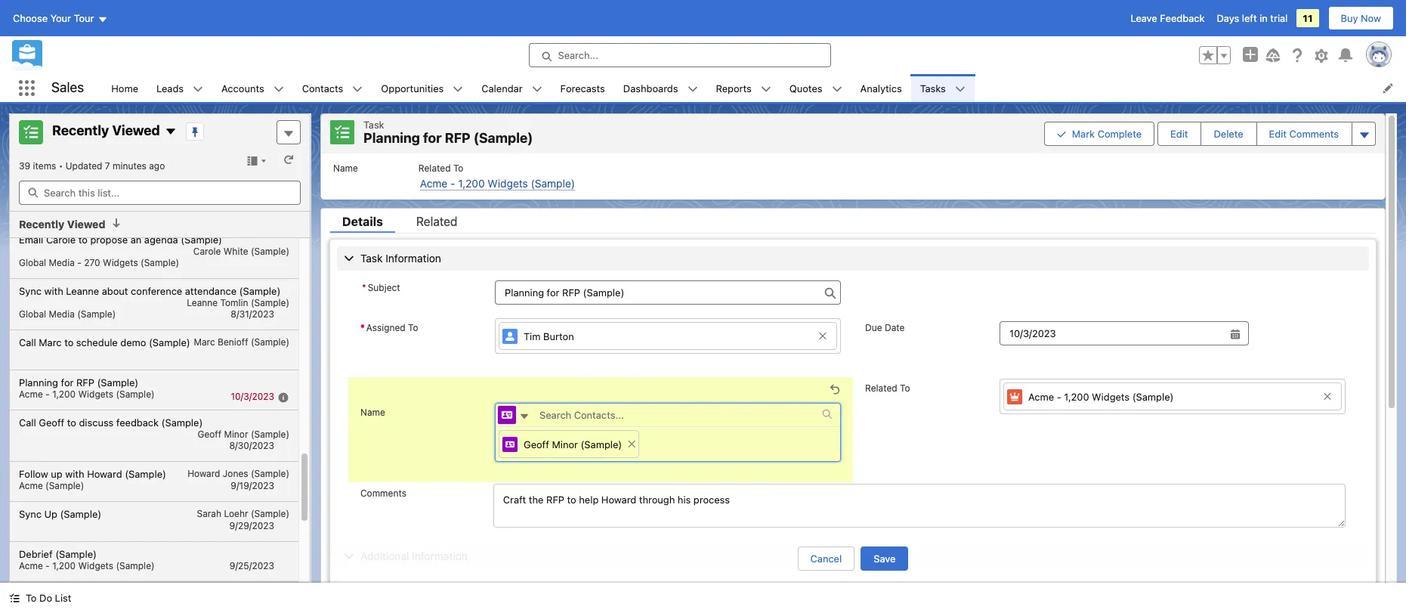 Task type: vqa. For each thing, say whether or not it's contained in the screenshot.
1st Media from the top
yes



Task type: locate. For each thing, give the bounding box(es) containing it.
planning inside task planning for rfp (sample)
[[364, 130, 420, 146]]

0 vertical spatial recently viewed
[[52, 123, 160, 139]]

sync left up
[[19, 508, 42, 520]]

text default image for dashboards
[[688, 84, 698, 94]]

rfp up discuss
[[76, 376, 94, 388]]

1 vertical spatial related
[[416, 214, 458, 228]]

related inside 'related to acme - 1,200 widgets (sample)'
[[419, 162, 451, 173]]

0 horizontal spatial name
[[333, 162, 358, 173]]

0 vertical spatial acme - 1,200 widgets (sample) link
[[420, 177, 575, 190]]

0 vertical spatial sync
[[19, 285, 42, 297]]

0 vertical spatial to
[[78, 233, 88, 245]]

choose your tour button
[[12, 6, 108, 30]]

home link
[[102, 74, 147, 102]]

search... button
[[529, 43, 831, 67]]

to left do
[[26, 592, 37, 604]]

task inside task planning for rfp (sample)
[[364, 119, 385, 131]]

1 horizontal spatial comments
[[1290, 128, 1340, 140]]

1 media from the top
[[49, 257, 75, 268]]

text default image inside tasks list item
[[955, 84, 966, 94]]

leanne left tomlin
[[187, 297, 218, 308]]

follow
[[19, 468, 48, 480]]

1 horizontal spatial minor
[[552, 439, 578, 451]]

information inside dropdown button
[[412, 549, 468, 562]]

0 vertical spatial name
[[333, 162, 358, 173]]

howard right "up"
[[87, 468, 122, 480]]

text default image right leads
[[193, 84, 203, 94]]

acme - 1,200 widgets (sample) link inside "list"
[[420, 177, 575, 190]]

with
[[44, 285, 63, 297], [65, 468, 84, 480]]

group containing mark complete
[[1045, 120, 1377, 147]]

to
[[453, 162, 464, 173], [408, 322, 419, 333], [900, 382, 911, 394], [26, 592, 37, 604]]

contacts image
[[498, 406, 516, 424]]

call for geoff
[[19, 416, 36, 428]]

call inside call geoff to discuss feedback (sample) geoff minor (sample) 8/30/2023
[[19, 416, 36, 428]]

text default image inside leads list item
[[193, 84, 203, 94]]

choose
[[13, 12, 48, 24]]

0 horizontal spatial rfp
[[76, 376, 94, 388]]

1 vertical spatial information
[[412, 549, 468, 562]]

carole right the email
[[46, 233, 76, 245]]

to left discuss
[[67, 416, 76, 428]]

analytics
[[861, 82, 902, 94]]

None search field
[[19, 181, 301, 205]]

to down date
[[900, 382, 911, 394]]

1 vertical spatial task
[[361, 251, 383, 264]]

1 horizontal spatial marc
[[194, 336, 215, 347]]

sarah loehr (sample)
[[197, 508, 290, 519]]

leave feedback
[[1131, 12, 1205, 24]]

* for priority
[[361, 580, 365, 592]]

1 vertical spatial comments
[[361, 487, 407, 499]]

schedule
[[76, 336, 118, 348]]

1 sync from the top
[[19, 285, 42, 297]]

to for marc
[[64, 336, 74, 348]]

tim burton link
[[499, 322, 838, 350]]

acme - 1,200 widgets (sample) for for
[[19, 388, 155, 400]]

information for additional information
[[412, 549, 468, 562]]

planning
[[364, 130, 420, 146], [19, 376, 58, 388]]

edit left delete button
[[1171, 128, 1189, 140]]

save button
[[861, 547, 909, 571]]

2 vertical spatial to
[[67, 416, 76, 428]]

group
[[1200, 46, 1231, 64], [1045, 120, 1377, 147]]

1 vertical spatial media
[[49, 308, 75, 319]]

0 horizontal spatial acme - 1,200 widgets (sample) link
[[420, 177, 575, 190]]

2 vertical spatial *
[[361, 580, 365, 592]]

cancel button
[[798, 547, 855, 571]]

1 horizontal spatial geoff
[[198, 428, 222, 440]]

marc
[[39, 336, 62, 348], [194, 336, 215, 347]]

0 vertical spatial media
[[49, 257, 75, 268]]

marc down global media (sample)
[[39, 336, 62, 348]]

for down opportunities list item
[[423, 130, 442, 146]]

geoff
[[39, 416, 64, 428], [198, 428, 222, 440], [524, 439, 550, 451]]

to up 270
[[78, 233, 88, 245]]

rfp inside recently viewed|tasks|list view element
[[76, 376, 94, 388]]

0 horizontal spatial marc
[[39, 336, 62, 348]]

tim burton
[[524, 330, 574, 343]]

1 call from the top
[[19, 336, 36, 348]]

carole
[[46, 233, 76, 245], [193, 245, 221, 257]]

planning down global media (sample)
[[19, 376, 58, 388]]

tasks
[[921, 82, 946, 94]]

0 horizontal spatial howard
[[87, 468, 122, 480]]

items
[[33, 160, 56, 172]]

to do list button
[[0, 583, 80, 613]]

for inside recently viewed|tasks|list view element
[[61, 376, 74, 388]]

*
[[362, 282, 366, 293], [361, 322, 365, 333], [361, 580, 365, 592]]

media down global media - 270 widgets (sample) at the top left of the page
[[49, 308, 75, 319]]

1,200
[[458, 177, 485, 189], [52, 388, 76, 400], [1065, 391, 1090, 403], [52, 560, 76, 571]]

with right "up"
[[65, 468, 84, 480]]

1 vertical spatial for
[[61, 376, 74, 388]]

0 vertical spatial planning
[[364, 130, 420, 146]]

text default image inside 'contacts' list item
[[353, 84, 363, 94]]

carole left white
[[193, 245, 221, 257]]

with inside sync with leanne about conference attendance (sample) leanne tomlin (sample)
[[44, 285, 63, 297]]

feedback
[[1161, 12, 1205, 24]]

to inside call geoff to discuss feedback (sample) geoff minor (sample) 8/30/2023
[[67, 416, 76, 428]]

0 vertical spatial *
[[362, 282, 366, 293]]

0 horizontal spatial for
[[61, 376, 74, 388]]

to inside 'related to acme - 1,200 widgets (sample)'
[[453, 162, 464, 173]]

1 vertical spatial rfp
[[76, 376, 94, 388]]

global for sync
[[19, 308, 46, 319]]

acme
[[420, 177, 448, 189], [19, 388, 43, 400], [1029, 391, 1055, 403], [19, 480, 43, 491], [19, 560, 43, 571]]

1 vertical spatial group
[[1045, 120, 1377, 147]]

text default image right contacts
[[353, 84, 363, 94]]

* left assigned on the bottom
[[361, 322, 365, 333]]

text default image
[[193, 84, 203, 94], [273, 84, 284, 94], [353, 84, 363, 94], [453, 84, 464, 94], [688, 84, 698, 94], [832, 84, 843, 94], [955, 84, 966, 94], [165, 126, 177, 138], [9, 593, 20, 603]]

recently up the "updated"
[[52, 123, 109, 139]]

text default image inside to do list 'button'
[[9, 593, 20, 603]]

related
[[419, 162, 451, 173], [416, 214, 458, 228], [866, 382, 898, 394]]

1 vertical spatial *
[[361, 322, 365, 333]]

Search Recently Viewed list view. search field
[[19, 181, 301, 205]]

follow up with howard (sample)
[[19, 468, 166, 480]]

1 horizontal spatial edit
[[1270, 128, 1287, 140]]

0 horizontal spatial geoff
[[39, 416, 64, 428]]

1 global from the top
[[19, 257, 46, 268]]

sync up global media (sample)
[[19, 285, 42, 297]]

1 vertical spatial acme - 1,200 widgets (sample) link
[[1004, 382, 1343, 411]]

widgets inside 'related to acme - 1,200 widgets (sample)'
[[488, 177, 528, 189]]

1 horizontal spatial name
[[361, 406, 385, 418]]

sync up (sample)
[[19, 508, 101, 520]]

sales
[[51, 80, 84, 95]]

information inside dropdown button
[[386, 251, 441, 264]]

media for with
[[49, 308, 75, 319]]

with up global media (sample)
[[44, 285, 63, 297]]

None text field
[[495, 280, 841, 304]]

task up "* subject"
[[361, 251, 383, 264]]

edit
[[1171, 128, 1189, 140], [1270, 128, 1287, 140]]

text default image for tasks
[[955, 84, 966, 94]]

leads list item
[[147, 74, 213, 102]]

save
[[874, 553, 896, 565]]

rfp inside task planning for rfp (sample)
[[445, 130, 471, 146]]

marc left benioff
[[194, 336, 215, 347]]

opportunities link
[[372, 74, 453, 102]]

to down task planning for rfp (sample)
[[453, 162, 464, 173]]

2 edit from the left
[[1270, 128, 1287, 140]]

1 horizontal spatial rfp
[[445, 130, 471, 146]]

1 edit from the left
[[1171, 128, 1189, 140]]

-
[[451, 177, 455, 189], [77, 257, 82, 268], [45, 388, 50, 400], [1057, 391, 1062, 403], [45, 560, 50, 571]]

assigned
[[366, 322, 406, 333]]

name inside acme - 1,200 widgets (sample) "list"
[[333, 162, 358, 173]]

text default image for leads
[[193, 84, 203, 94]]

0 vertical spatial call
[[19, 336, 36, 348]]

1 horizontal spatial howard
[[188, 468, 220, 479]]

related inside 'link'
[[416, 214, 458, 228]]

2 vertical spatial related
[[866, 382, 898, 394]]

list containing home
[[102, 74, 1407, 102]]

about
[[102, 285, 128, 297]]

* left subject at top left
[[362, 282, 366, 293]]

list
[[102, 74, 1407, 102]]

None text field
[[1000, 321, 1249, 345]]

global
[[19, 257, 46, 268], [19, 308, 46, 319]]

tomlin
[[220, 297, 248, 308]]

related for related
[[416, 214, 458, 228]]

task for planning
[[364, 119, 385, 131]]

related up the task information at the left top of page
[[416, 214, 458, 228]]

0 horizontal spatial edit
[[1171, 128, 1189, 140]]

0 horizontal spatial comments
[[361, 487, 407, 499]]

0 vertical spatial viewed
[[112, 123, 160, 139]]

1 vertical spatial recently viewed
[[19, 218, 105, 231]]

text default image right tasks
[[955, 84, 966, 94]]

edit inside edit comments 'button'
[[1270, 128, 1287, 140]]

text default image right accounts
[[273, 84, 284, 94]]

text default image inside "dashboards" list item
[[688, 84, 698, 94]]

text default image inside quotes list item
[[832, 84, 843, 94]]

global media (sample)
[[19, 308, 116, 319]]

2 global from the top
[[19, 308, 46, 319]]

0 horizontal spatial planning
[[19, 376, 58, 388]]

0 vertical spatial related
[[419, 162, 451, 173]]

marc inside call marc to schedule demo (sample) marc benioff (sample)
[[194, 336, 215, 347]]

viewed up minutes
[[112, 123, 160, 139]]

2 marc from the left
[[194, 336, 215, 347]]

to inside email carole to propose an agenda (sample) carole white (sample)
[[78, 233, 88, 245]]

acme - 1,200 widgets (sample) link
[[420, 177, 575, 190], [1004, 382, 1343, 411]]

1 vertical spatial sync
[[19, 508, 42, 520]]

text default image left calendar
[[453, 84, 464, 94]]

edit inside "edit" button
[[1171, 128, 1189, 140]]

leanne
[[66, 285, 99, 297], [187, 297, 218, 308]]

opportunities
[[381, 82, 444, 94]]

contacts link
[[293, 74, 353, 102]]

to left schedule
[[64, 336, 74, 348]]

1 vertical spatial name
[[361, 406, 385, 418]]

0 horizontal spatial with
[[44, 285, 63, 297]]

1 vertical spatial planning
[[19, 376, 58, 388]]

39 items • updated 7 minutes ago
[[19, 160, 165, 172]]

1 horizontal spatial carole
[[193, 245, 221, 257]]

howard left jones
[[188, 468, 220, 479]]

call geoff to discuss feedback (sample) geoff minor (sample) 8/30/2023
[[19, 416, 290, 451]]

rfp up 'related to acme - 1,200 widgets (sample)'
[[445, 130, 471, 146]]

1 horizontal spatial for
[[423, 130, 442, 146]]

to do list
[[26, 592, 71, 604]]

10/3/2023
[[231, 391, 274, 402]]

recently viewed
[[52, 123, 160, 139], [19, 218, 105, 231]]

related for related to acme - 1,200 widgets (sample)
[[419, 162, 451, 173]]

0 vertical spatial global
[[19, 257, 46, 268]]

text default image inside accounts list item
[[273, 84, 284, 94]]

reports list item
[[707, 74, 781, 102]]

1 vertical spatial call
[[19, 416, 36, 428]]

2 call from the top
[[19, 416, 36, 428]]

0 vertical spatial for
[[423, 130, 442, 146]]

0 vertical spatial information
[[386, 251, 441, 264]]

sync inside sync with leanne about conference attendance (sample) leanne tomlin (sample)
[[19, 285, 42, 297]]

text default image for accounts
[[273, 84, 284, 94]]

leave feedback link
[[1131, 12, 1205, 24]]

to
[[78, 233, 88, 245], [64, 336, 74, 348], [67, 416, 76, 428]]

information for task information
[[386, 251, 441, 264]]

quotes list item
[[781, 74, 852, 102]]

text default image right quotes
[[832, 84, 843, 94]]

recently viewed up the email
[[19, 218, 105, 231]]

rfp
[[445, 130, 471, 146], [76, 376, 94, 388]]

2 sync from the top
[[19, 508, 42, 520]]

task inside dropdown button
[[361, 251, 383, 264]]

up
[[51, 468, 63, 480]]

0 vertical spatial rfp
[[445, 130, 471, 146]]

for down global media (sample)
[[61, 376, 74, 388]]

1 vertical spatial to
[[64, 336, 74, 348]]

task down opportunities
[[364, 119, 385, 131]]

task information
[[361, 251, 441, 264]]

2 media from the top
[[49, 308, 75, 319]]

edit right delete button
[[1270, 128, 1287, 140]]

text default image down search... button
[[688, 84, 698, 94]]

39
[[19, 160, 30, 172]]

0 vertical spatial with
[[44, 285, 63, 297]]

1 vertical spatial viewed
[[67, 218, 105, 231]]

0 horizontal spatial leanne
[[66, 285, 99, 297]]

leanne up global media (sample)
[[66, 285, 99, 297]]

1 horizontal spatial with
[[65, 468, 84, 480]]

9/25/2023
[[230, 560, 274, 571]]

task for information
[[361, 251, 383, 264]]

calendar list item
[[473, 74, 552, 102]]

information up subject at top left
[[386, 251, 441, 264]]

reports
[[716, 82, 752, 94]]

related down due date
[[866, 382, 898, 394]]

to right assigned on the bottom
[[408, 322, 419, 333]]

8/31/2023
[[231, 308, 274, 319]]

1 marc from the left
[[39, 336, 62, 348]]

complete
[[1098, 128, 1142, 140]]

related down task planning for rfp (sample)
[[419, 162, 451, 173]]

1 vertical spatial global
[[19, 308, 46, 319]]

white
[[224, 245, 248, 257]]

text default image
[[532, 84, 542, 94], [761, 84, 772, 94], [111, 218, 122, 228], [822, 409, 833, 420], [519, 411, 530, 422]]

debrief
[[19, 548, 53, 560]]

trial
[[1271, 12, 1288, 24]]

recently viewed up 7
[[52, 123, 160, 139]]

0 vertical spatial comments
[[1290, 128, 1340, 140]]

* left the priority at the bottom left of the page
[[361, 580, 365, 592]]

sync for sync up (sample)
[[19, 508, 42, 520]]

details link
[[330, 214, 395, 232]]

name
[[333, 162, 358, 173], [361, 406, 385, 418]]

information right additional
[[412, 549, 468, 562]]

mark complete
[[1073, 128, 1142, 140]]

acme inside 'related to acme - 1,200 widgets (sample)'
[[420, 177, 448, 189]]

planning down opportunities
[[364, 130, 420, 146]]

1 horizontal spatial planning
[[364, 130, 420, 146]]

0 vertical spatial task
[[364, 119, 385, 131]]

0 horizontal spatial minor
[[224, 428, 248, 440]]

text default image left do
[[9, 593, 20, 603]]

text default image up ago
[[165, 126, 177, 138]]

recently up the email
[[19, 218, 65, 231]]

text default image for opportunities
[[453, 84, 464, 94]]

edit for edit
[[1171, 128, 1189, 140]]

media left 270
[[49, 257, 75, 268]]

text default image inside opportunities list item
[[453, 84, 464, 94]]

dashboards link
[[614, 74, 688, 102]]

11
[[1304, 12, 1313, 24]]

to for carole
[[78, 233, 88, 245]]

global for email
[[19, 257, 46, 268]]

viewed up propose
[[67, 218, 105, 231]]

related for related to
[[866, 382, 898, 394]]

acme - 1,200 widgets (sample) for (sample)
[[19, 560, 155, 571]]

call down global media (sample)
[[19, 336, 36, 348]]

edit comments
[[1270, 128, 1340, 140]]

call up follow on the left
[[19, 416, 36, 428]]

media for carole
[[49, 257, 75, 268]]

accounts list item
[[213, 74, 293, 102]]

text default image inside reports list item
[[761, 84, 772, 94]]



Task type: describe. For each thing, give the bounding box(es) containing it.
contacts
[[302, 82, 343, 94]]

2 howard from the left
[[188, 468, 220, 479]]

forecasts link
[[552, 74, 614, 102]]

opportunities list item
[[372, 74, 473, 102]]

none search field inside recently viewed|tasks|list view element
[[19, 181, 301, 205]]

•
[[59, 160, 63, 172]]

sync for sync with leanne about conference attendance (sample) leanne tomlin (sample)
[[19, 285, 42, 297]]

comments inside 'button'
[[1290, 128, 1340, 140]]

demo
[[120, 336, 146, 348]]

to for related to acme - 1,200 widgets (sample)
[[453, 162, 464, 173]]

tour
[[74, 12, 94, 24]]

additional
[[361, 549, 409, 562]]

acme - 1,200 widgets (sample) list
[[321, 153, 1386, 199]]

tasks list item
[[911, 74, 975, 102]]

text default image for quotes
[[832, 84, 843, 94]]

buy now
[[1341, 12, 1382, 24]]

global media - 270 widgets (sample)
[[19, 257, 179, 268]]

contacts list item
[[293, 74, 372, 102]]

1 horizontal spatial acme - 1,200 widgets (sample) link
[[1004, 382, 1343, 411]]

* subject
[[362, 282, 400, 293]]

1 vertical spatial recently
[[19, 218, 65, 231]]

ago
[[149, 160, 165, 172]]

analytics link
[[852, 74, 911, 102]]

days left in trial
[[1217, 12, 1288, 24]]

planning inside recently viewed|tasks|list view element
[[19, 376, 58, 388]]

1 horizontal spatial leanne
[[187, 297, 218, 308]]

dashboards list item
[[614, 74, 707, 102]]

list
[[55, 592, 71, 604]]

1 vertical spatial with
[[65, 468, 84, 480]]

debrief (sample)
[[19, 548, 97, 560]]

delete button
[[1202, 122, 1256, 145]]

choose your tour
[[13, 12, 94, 24]]

to inside 'button'
[[26, 592, 37, 604]]

quotes link
[[781, 74, 832, 102]]

date
[[885, 322, 905, 333]]

reports link
[[707, 74, 761, 102]]

0 horizontal spatial viewed
[[67, 218, 105, 231]]

0 vertical spatial group
[[1200, 46, 1231, 64]]

to for related to
[[900, 382, 911, 394]]

1 howard from the left
[[87, 468, 122, 480]]

* for assigned to
[[361, 322, 365, 333]]

mark complete button
[[1045, 122, 1155, 146]]

0 vertical spatial recently
[[52, 123, 109, 139]]

leads
[[157, 82, 184, 94]]

up
[[44, 508, 57, 520]]

Comments text field
[[494, 484, 1346, 528]]

- inside 'related to acme - 1,200 widgets (sample)'
[[451, 177, 455, 189]]

buy now button
[[1329, 6, 1395, 30]]

mark
[[1073, 128, 1095, 140]]

for inside task planning for rfp (sample)
[[423, 130, 442, 146]]

edit comments button
[[1258, 122, 1352, 145]]

8/30/2023
[[229, 440, 274, 451]]

priority
[[366, 580, 397, 592]]

Name text field
[[531, 403, 822, 426]]

recently viewed|tasks|list view element
[[9, 113, 311, 613]]

your
[[50, 12, 71, 24]]

quotes
[[790, 82, 823, 94]]

related to acme - 1,200 widgets (sample)
[[419, 162, 575, 189]]

now
[[1362, 12, 1382, 24]]

2 horizontal spatial geoff
[[524, 439, 550, 451]]

left
[[1243, 12, 1258, 24]]

howard jones (sample)
[[188, 468, 290, 479]]

edit for edit comments
[[1270, 128, 1287, 140]]

to for geoff
[[67, 416, 76, 428]]

conference
[[131, 285, 182, 297]]

related to
[[866, 382, 911, 394]]

call for marc
[[19, 336, 36, 348]]

tasks link
[[911, 74, 955, 102]]

propose
[[90, 233, 128, 245]]

accounts
[[222, 82, 264, 94]]

additional information
[[361, 549, 468, 562]]

7
[[105, 160, 110, 172]]

planning for rfp (sample)
[[19, 376, 139, 388]]

to for assigned to
[[408, 322, 419, 333]]

minutes
[[113, 160, 147, 172]]

email
[[19, 233, 43, 245]]

updated
[[66, 160, 102, 172]]

call marc to schedule demo (sample) marc benioff (sample)
[[19, 336, 290, 348]]

home
[[111, 82, 138, 94]]

(sample) inside 'related to acme - 1,200 widgets (sample)'
[[531, 177, 575, 189]]

text default image for contacts
[[353, 84, 363, 94]]

cancel
[[811, 553, 842, 565]]

feedback
[[116, 416, 159, 428]]

related link
[[404, 214, 470, 232]]

1 horizontal spatial viewed
[[112, 123, 160, 139]]

sarah
[[197, 508, 222, 519]]

edit button
[[1159, 122, 1201, 145]]

attendance
[[185, 285, 237, 297]]

sync with leanne about conference attendance (sample) leanne tomlin (sample)
[[19, 285, 290, 308]]

discuss
[[79, 416, 114, 428]]

search...
[[558, 49, 599, 61]]

(sample) inside task planning for rfp (sample)
[[474, 130, 533, 146]]

270
[[84, 257, 100, 268]]

recently viewed status
[[19, 160, 66, 172]]

additional information button
[[337, 544, 1370, 568]]

text default image inside recently viewed|tasks|list view element
[[165, 126, 177, 138]]

burton
[[544, 330, 574, 343]]

details
[[342, 214, 383, 228]]

email carole to propose an agenda (sample) carole white (sample)
[[19, 233, 290, 257]]

1,200 inside 'related to acme - 1,200 widgets (sample)'
[[458, 177, 485, 189]]

calendar
[[482, 82, 523, 94]]

benioff
[[218, 336, 248, 347]]

due date
[[866, 322, 905, 333]]

(sample) inside call marc to schedule demo (sample) marc benioff (sample)
[[251, 336, 290, 347]]

assigned to
[[366, 322, 419, 333]]

geoff minor (sample)
[[524, 439, 622, 451]]

text default image inside calendar list item
[[532, 84, 542, 94]]

calendar link
[[473, 74, 532, 102]]

0 horizontal spatial carole
[[46, 233, 76, 245]]

leads link
[[147, 74, 193, 102]]

task planning for rfp (sample)
[[364, 119, 533, 146]]

minor inside call geoff to discuss feedback (sample) geoff minor (sample) 8/30/2023
[[224, 428, 248, 440]]

buy
[[1341, 12, 1359, 24]]

due
[[866, 322, 883, 333]]

text default image inside recently viewed|tasks|list view element
[[111, 218, 122, 228]]



